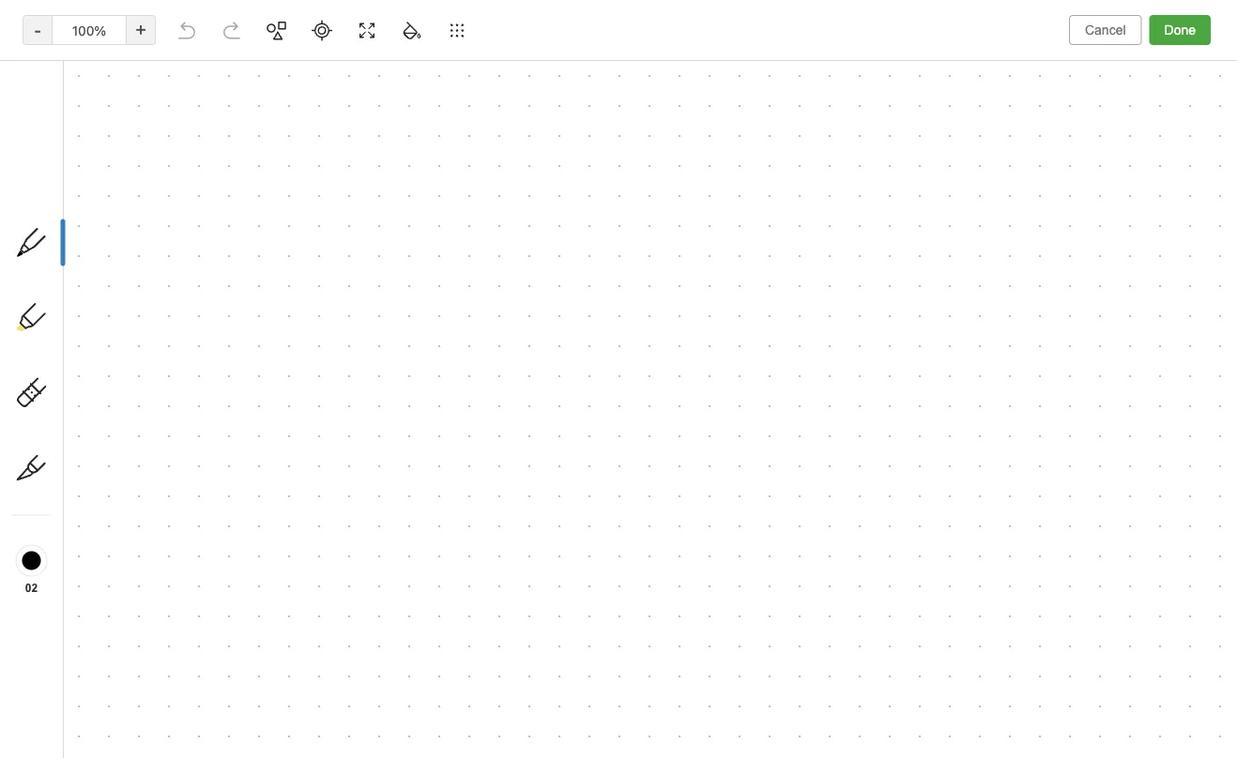 Task type: describe. For each thing, give the bounding box(es) containing it.
font color image
[[741, 53, 788, 79]]

Note Editor text field
[[0, 0, 1237, 759]]

highlight image
[[878, 53, 923, 79]]

font size image
[[689, 53, 736, 79]]

add tag image
[[268, 729, 291, 752]]

all changes saved
[[1120, 734, 1222, 748]]

in
[[78, 697, 90, 708]]

to
[[56, 196, 67, 210]]

shared with me link
[[0, 596, 217, 626]]

1 cell from the top
[[0, 468, 217, 491]]

03d:10h:02m:58s
[[93, 697, 196, 708]]

here.
[[106, 196, 135, 210]]

notebook,
[[66, 179, 123, 193]]

new for new notebook
[[62, 540, 88, 554]]

first notebook button
[[283, 9, 396, 36]]

home
[[41, 154, 77, 170]]

first
[[306, 15, 331, 29]]

shortcuts button
[[0, 177, 217, 207]]

tree containing home
[[0, 93, 225, 667]]

saved
[[1189, 734, 1222, 748]]

home link
[[0, 147, 225, 177]]

add
[[70, 196, 92, 210]]

with
[[88, 603, 113, 619]]

insert image
[[237, 53, 266, 79]]

expand note image
[[238, 11, 261, 34]]

only
[[1059, 15, 1085, 29]]

shared with me
[[41, 603, 135, 619]]

notebook for new notebook
[[91, 540, 148, 554]]

notebook for first notebook
[[334, 15, 390, 29]]

expires
[[29, 697, 74, 708]]

new for new
[[41, 107, 68, 123]]

changes
[[1137, 734, 1185, 748]]

it
[[95, 196, 102, 210]]

a
[[147, 162, 154, 176]]

group containing icon on a note, notebook, stack or tag to add it here.
[[0, 123, 217, 375]]

settings image
[[191, 15, 214, 38]]

notebooks
[[42, 445, 108, 461]]

new notebook group
[[0, 468, 217, 566]]



Task type: vqa. For each thing, say whether or not it's contained in the screenshot.
to
yes



Task type: locate. For each thing, give the bounding box(es) containing it.
tasks
[[41, 404, 75, 420]]

you
[[1088, 15, 1108, 29]]

shortcuts
[[42, 185, 101, 200]]

notebook up tags button at the bottom of the page
[[91, 540, 148, 554]]

new
[[41, 107, 68, 123], [62, 540, 88, 554]]

notebook inside note window element
[[334, 15, 390, 29]]

2 cell from the top
[[0, 491, 217, 513]]

me
[[117, 603, 135, 619]]

new notebook button
[[0, 536, 217, 558]]

new notebook
[[62, 540, 148, 554]]

note window element
[[0, 0, 1237, 759]]

share
[[1139, 15, 1176, 30]]

alignment image
[[1057, 53, 1104, 79]]

tags button
[[0, 566, 217, 596]]

icon
[[103, 162, 127, 176]]

1 horizontal spatial notebook
[[334, 15, 390, 29]]

or
[[161, 179, 172, 193]]

cell
[[0, 468, 217, 491], [0, 491, 217, 513]]

notes up tasks
[[41, 374, 77, 390]]

icon on a note, notebook, stack or tag to add it here.
[[34, 162, 172, 210]]

1 vertical spatial notes
[[41, 374, 77, 390]]

new inside button
[[62, 540, 88, 554]]

new up home
[[41, 107, 68, 123]]

recent
[[22, 238, 61, 252]]

font family image
[[597, 53, 684, 79]]

expires in 03d:10h:02m:58s
[[29, 697, 196, 708]]

0 vertical spatial notes
[[65, 238, 98, 252]]

notes right recent
[[65, 238, 98, 252]]

new button
[[11, 99, 214, 132]]

tag
[[34, 196, 52, 210]]

all
[[1120, 734, 1134, 748]]

None search field
[[24, 54, 201, 88]]

shared
[[41, 603, 84, 619]]

note,
[[34, 179, 63, 193]]

more image
[[1134, 53, 1192, 79]]

notebook
[[334, 15, 390, 29], [91, 540, 148, 554]]

only you
[[1059, 15, 1108, 29]]

tasks button
[[0, 397, 217, 427]]

new inside popup button
[[41, 107, 68, 123]]

tree
[[0, 93, 225, 667]]

group
[[0, 123, 217, 375]]

0 vertical spatial notebook
[[334, 15, 390, 29]]

1 vertical spatial new
[[62, 540, 88, 554]]

cell up new notebook button
[[0, 491, 217, 513]]

black friday offer image
[[43, 652, 66, 675]]

notebook inside group
[[91, 540, 148, 554]]

heading level image
[[496, 53, 592, 79]]

notes link
[[0, 367, 217, 397]]

notebook right first at the top of the page
[[334, 15, 390, 29]]

share button
[[1123, 8, 1192, 38]]

recent notes
[[22, 238, 98, 252]]

cell down notebooks
[[0, 468, 217, 491]]

new up tags at the left bottom
[[62, 540, 88, 554]]

notes
[[65, 238, 98, 252], [41, 374, 77, 390]]

stack
[[127, 179, 157, 193]]

0 vertical spatial new
[[41, 107, 68, 123]]

tags
[[42, 573, 71, 589]]

notebooks link
[[0, 438, 217, 468]]

first notebook
[[306, 15, 390, 29]]

on
[[130, 162, 144, 176]]

0 horizontal spatial notebook
[[91, 540, 148, 554]]

add a reminder image
[[237, 729, 259, 752]]

Search text field
[[24, 54, 201, 88]]

1 vertical spatial notebook
[[91, 540, 148, 554]]



